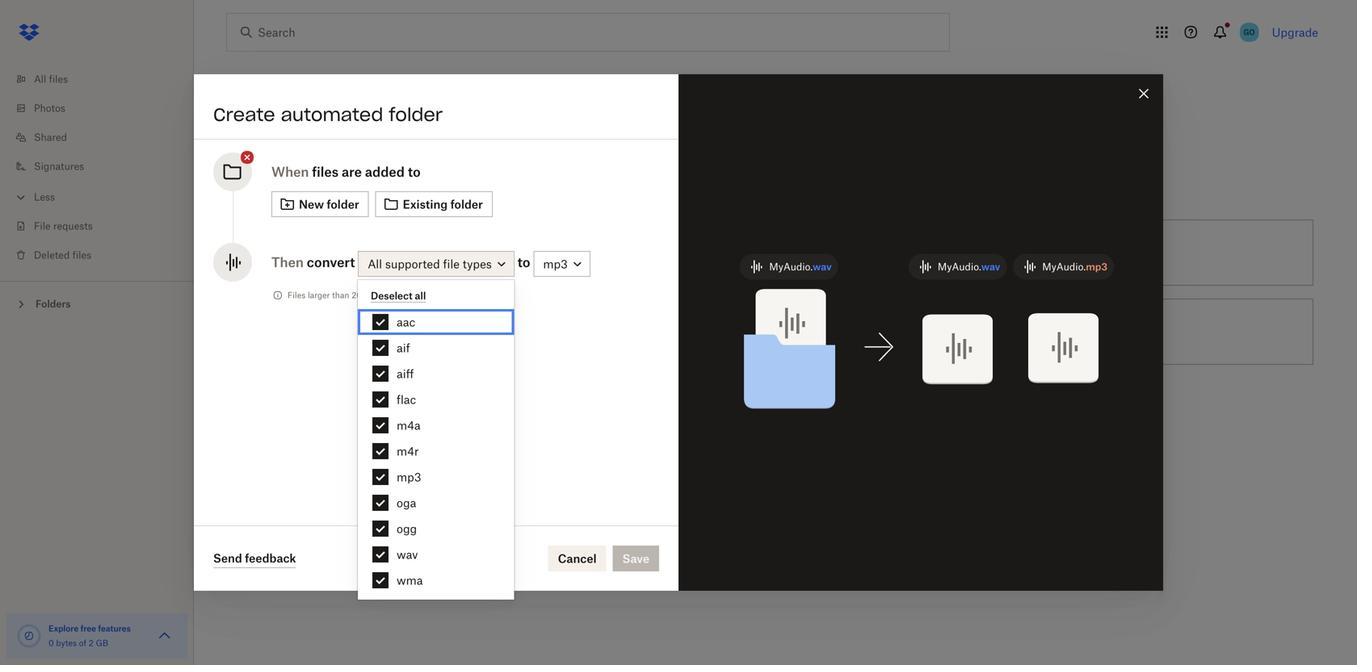 Task type: locate. For each thing, give the bounding box(es) containing it.
choose
[[292, 246, 332, 260], [292, 325, 332, 339], [659, 325, 699, 339], [292, 405, 332, 418]]

all up 'photos'
[[34, 73, 46, 85]]

files up 'photos'
[[49, 73, 68, 85]]

0 horizontal spatial myaudio.
[[770, 261, 813, 273]]

shared
[[34, 131, 67, 143]]

mp3 down the convert files to pdfs
[[1086, 261, 1108, 273]]

files right unzip
[[1060, 325, 1082, 339]]

file
[[443, 257, 460, 271], [712, 325, 728, 339], [345, 405, 361, 418]]

category
[[345, 246, 391, 260]]

myaudio. wav
[[770, 261, 832, 273], [938, 261, 1001, 273]]

file requests
[[34, 220, 93, 232]]

a right set
[[680, 246, 686, 260]]

1 myaudio. from the left
[[770, 261, 813, 273]]

0 vertical spatial mp3
[[1086, 261, 1108, 273]]

flac checkbox item
[[358, 387, 515, 413]]

0 horizontal spatial myaudio. wav
[[770, 261, 832, 273]]

all
[[34, 73, 46, 85], [368, 257, 382, 271]]

2
[[89, 639, 94, 649]]

oga
[[397, 497, 417, 510]]

1 vertical spatial all
[[368, 257, 382, 271]]

files inside convert files to pdfs button
[[1071, 246, 1094, 260]]

convert left "videos"
[[784, 325, 824, 339]]

convert inside create automated folder dialog
[[307, 255, 355, 270]]

create
[[213, 103, 275, 126]]

0 horizontal spatial wav
[[397, 548, 418, 562]]

2 horizontal spatial wav
[[982, 261, 1001, 273]]

1 vertical spatial an
[[335, 325, 348, 339]]

folder
[[389, 103, 443, 126]]

convert up than
[[307, 255, 355, 270]]

file down that on the right top of page
[[712, 325, 728, 339]]

file left types
[[443, 257, 460, 271]]

1 horizontal spatial an
[[335, 325, 348, 339]]

unzip files button
[[954, 293, 1321, 372]]

signatures link
[[13, 152, 194, 181]]

an
[[257, 181, 274, 198], [335, 325, 348, 339]]

file requests link
[[13, 212, 194, 241]]

renames
[[738, 246, 784, 260]]

convert up m4a at the left of the page
[[417, 405, 457, 418]]

files up myaudio. mp3
[[1071, 246, 1094, 260]]

2048mb
[[352, 291, 386, 301]]

of
[[79, 639, 87, 649]]

format up aif
[[388, 325, 423, 339]]

m4r checkbox item
[[358, 439, 515, 465]]

files right renames
[[787, 246, 809, 260]]

0 vertical spatial all
[[34, 73, 46, 85]]

0 vertical spatial an
[[257, 181, 274, 198]]

format for videos
[[731, 325, 767, 339]]

files are added to
[[312, 164, 421, 180]]

free
[[81, 624, 96, 634]]

files up automation
[[312, 164, 339, 180]]

mp3 inside checkbox item
[[397, 471, 421, 485]]

features
[[98, 624, 131, 634]]

1 vertical spatial file
[[712, 325, 728, 339]]

format up m4a at the left of the page
[[364, 405, 400, 418]]

myaudio.
[[770, 261, 813, 273], [938, 261, 982, 273], [1043, 261, 1086, 273]]

mp3 inside create automated folder dialog
[[1086, 261, 1108, 273]]

mp3 down m4r on the bottom of the page
[[397, 471, 421, 485]]

all inside all supported file types popup button
[[368, 257, 382, 271]]

files left the by
[[432, 246, 454, 260]]

folders
[[36, 298, 71, 310]]

deleted files link
[[13, 241, 194, 270]]

convert inside choose a file format to convert audio files to button
[[417, 405, 457, 418]]

1 horizontal spatial myaudio.
[[938, 261, 982, 273]]

1 vertical spatial mp3
[[397, 471, 421, 485]]

m4r
[[397, 445, 419, 459]]

wav
[[813, 261, 832, 273], [982, 261, 1001, 273], [397, 548, 418, 562]]

0 horizontal spatial mp3
[[397, 471, 421, 485]]

quota usage element
[[16, 624, 42, 650]]

a down "rule"
[[702, 325, 709, 339]]

convert
[[307, 255, 355, 270], [440, 325, 480, 339], [784, 325, 824, 339], [417, 405, 457, 418]]

not
[[404, 291, 416, 301]]

format down renames
[[731, 325, 767, 339]]

less
[[34, 191, 55, 203]]

files inside choose an image format to convert files to button
[[483, 325, 505, 339]]

flac
[[397, 393, 416, 407]]

list
[[0, 55, 194, 281]]

an inside button
[[335, 325, 348, 339]]

a left category
[[335, 246, 342, 260]]

choose for choose a file format to convert videos to
[[659, 325, 699, 339]]

create automated folder dialog
[[194, 74, 1164, 592]]

than
[[332, 291, 350, 301]]

files
[[49, 73, 68, 85], [312, 164, 339, 180], [432, 246, 454, 260], [787, 246, 809, 260], [1071, 246, 1094, 260], [72, 249, 91, 261], [483, 325, 505, 339], [1060, 325, 1082, 339], [492, 405, 515, 418]]

convert files to pdfs button
[[954, 213, 1321, 293]]

convert inside the choose a file format to convert videos to button
[[784, 325, 824, 339]]

all up files larger than 2048mb will not be converted at top left
[[368, 257, 382, 271]]

a
[[335, 246, 342, 260], [680, 246, 686, 260], [702, 325, 709, 339], [335, 405, 342, 418]]

supported
[[385, 257, 440, 271]]

2 myaudio. wav from the left
[[938, 261, 1001, 273]]

dropbox image
[[13, 16, 45, 48]]

files right the deleted
[[72, 249, 91, 261]]

a left flac
[[335, 405, 342, 418]]

files inside choose a file format to convert audio files to button
[[492, 405, 515, 418]]

choose a file format to convert videos to button
[[587, 293, 954, 372]]

1 myaudio. wav from the left
[[770, 261, 832, 273]]

0 vertical spatial file
[[443, 257, 460, 271]]

choose a file format to convert audio files to button
[[220, 372, 587, 451]]

unzip files
[[1026, 325, 1082, 339]]

2 vertical spatial file
[[345, 405, 361, 418]]

photos link
[[13, 94, 194, 123]]

files
[[288, 291, 306, 301]]

automation
[[278, 181, 356, 198]]

choose a category to sort files by button
[[220, 213, 587, 293]]

all
[[415, 290, 426, 302]]

0 horizontal spatial an
[[257, 181, 274, 198]]

files inside choose a category to sort files by button
[[432, 246, 454, 260]]

2 myaudio. from the left
[[938, 261, 982, 273]]

1 horizontal spatial mp3
[[1086, 261, 1108, 273]]

convert inside choose an image format to convert files to button
[[440, 325, 480, 339]]

1 horizontal spatial myaudio. wav
[[938, 261, 1001, 273]]

unzip
[[1026, 325, 1057, 339]]

files down types
[[483, 325, 505, 339]]

2 horizontal spatial myaudio.
[[1043, 261, 1086, 273]]

an left image at the left of page
[[335, 325, 348, 339]]

2 horizontal spatial file
[[712, 325, 728, 339]]

ogg
[[397, 523, 417, 536]]

1 horizontal spatial all
[[368, 257, 382, 271]]

all inside all files link
[[34, 73, 46, 85]]

image
[[351, 325, 385, 339]]

3 myaudio. from the left
[[1043, 261, 1086, 273]]

1 horizontal spatial file
[[443, 257, 460, 271]]

convert down converted
[[440, 325, 480, 339]]

to
[[408, 164, 421, 180], [394, 246, 405, 260], [1097, 246, 1107, 260], [518, 255, 531, 270], [427, 325, 437, 339], [509, 325, 519, 339], [770, 325, 781, 339], [864, 325, 875, 339], [403, 405, 414, 418], [518, 405, 528, 418]]

aiff
[[397, 367, 414, 381]]

file inside popup button
[[443, 257, 460, 271]]

explore
[[48, 624, 79, 634]]

format
[[388, 325, 423, 339], [731, 325, 767, 339], [364, 405, 400, 418]]

files right audio
[[492, 405, 515, 418]]

bytes
[[56, 639, 77, 649]]

file left flac
[[345, 405, 361, 418]]

0 horizontal spatial file
[[345, 405, 361, 418]]

automated
[[281, 103, 383, 126]]

0 horizontal spatial all
[[34, 73, 46, 85]]

then
[[272, 255, 304, 270]]

an right the add
[[257, 181, 274, 198]]

mp3
[[1086, 261, 1108, 273], [397, 471, 421, 485]]



Task type: describe. For each thing, give the bounding box(es) containing it.
add an automation
[[226, 181, 356, 198]]

that
[[713, 246, 735, 260]]

shared link
[[13, 123, 194, 152]]

files inside unzip files button
[[1060, 325, 1082, 339]]

files larger than 2048mb will not be converted
[[288, 291, 468, 301]]

oga checkbox item
[[358, 491, 515, 516]]

add
[[226, 181, 252, 198]]

convert for choose an image format to convert files to
[[440, 325, 480, 339]]

files inside all files link
[[49, 73, 68, 85]]

convert
[[1026, 246, 1068, 260]]

m4a checkbox item
[[358, 413, 515, 439]]

list containing all files
[[0, 55, 194, 281]]

choose a category to sort files by
[[292, 246, 470, 260]]

set
[[659, 246, 677, 260]]

larger
[[308, 291, 330, 301]]

convert for choose a file format to convert videos to
[[784, 325, 824, 339]]

an for choose
[[335, 325, 348, 339]]

photos
[[34, 102, 65, 114]]

wma checkbox item
[[358, 568, 515, 594]]

file
[[34, 220, 51, 232]]

choose an image format to convert files to button
[[220, 293, 587, 372]]

convert for choose a file format to convert audio files to
[[417, 405, 457, 418]]

when
[[272, 164, 309, 180]]

aiff checkbox item
[[358, 361, 515, 387]]

m4a
[[397, 419, 421, 433]]

create automated folder
[[213, 103, 443, 126]]

choose a file format to convert videos to
[[659, 325, 875, 339]]

all files
[[34, 73, 68, 85]]

choose for choose a file format to convert audio files to
[[292, 405, 332, 418]]

wav inside checkbox item
[[397, 548, 418, 562]]

are
[[342, 164, 362, 180]]

deselect
[[371, 290, 413, 302]]

a for choose a file format to convert audio files to
[[335, 405, 342, 418]]

deleted files
[[34, 249, 91, 261]]

all supported file types button
[[358, 251, 515, 277]]

explore free features 0 bytes of 2 gb
[[48, 624, 131, 649]]

rule
[[690, 246, 710, 260]]

mp3 checkbox item
[[358, 465, 515, 491]]

convert files to pdfs
[[1026, 246, 1139, 260]]

a for choose a file format to convert videos to
[[702, 325, 709, 339]]

choose a file format to convert audio files to
[[292, 405, 528, 418]]

signatures
[[34, 160, 84, 173]]

converted
[[430, 291, 468, 301]]

files inside create automated folder dialog
[[312, 164, 339, 180]]

myaudio. mp3
[[1043, 261, 1108, 273]]

upgrade link
[[1273, 25, 1319, 39]]

file for choose a file format to convert audio files to
[[345, 405, 361, 418]]

0
[[48, 639, 54, 649]]

choose for choose a category to sort files by
[[292, 246, 332, 260]]

all for all supported file types
[[368, 257, 382, 271]]

set a rule that renames files button
[[587, 213, 954, 293]]

deselect all button
[[371, 290, 426, 303]]

files inside deleted files link
[[72, 249, 91, 261]]

all files link
[[13, 65, 194, 94]]

set a rule that renames files
[[659, 246, 809, 260]]

pdfs
[[1110, 246, 1139, 260]]

add an automation main content
[[220, 116, 1358, 666]]

choose for choose an image format to convert files to
[[292, 325, 332, 339]]

sort
[[408, 246, 429, 260]]

aac
[[397, 316, 416, 329]]

an for add
[[257, 181, 274, 198]]

audio
[[460, 405, 489, 418]]

aif checkbox item
[[358, 335, 515, 361]]

types
[[463, 257, 492, 271]]

files inside set a rule that renames files button
[[787, 246, 809, 260]]

will
[[388, 291, 401, 301]]

all for all files
[[34, 73, 46, 85]]

file for choose a file format to convert videos to
[[712, 325, 728, 339]]

aif
[[397, 341, 410, 355]]

then convert
[[272, 255, 355, 270]]

file for all supported file types
[[443, 257, 460, 271]]

gb
[[96, 639, 108, 649]]

aac checkbox item
[[358, 310, 515, 335]]

wma
[[397, 574, 423, 588]]

wav checkbox item
[[358, 542, 515, 568]]

deleted
[[34, 249, 70, 261]]

format for audio
[[364, 405, 400, 418]]

deselect all
[[371, 290, 426, 302]]

requests
[[53, 220, 93, 232]]

less image
[[13, 190, 29, 206]]

a for set a rule that renames files
[[680, 246, 686, 260]]

1 horizontal spatial wav
[[813, 261, 832, 273]]

added
[[365, 164, 405, 180]]

folders button
[[0, 292, 194, 316]]

by
[[457, 246, 470, 260]]

upgrade
[[1273, 25, 1319, 39]]

be
[[418, 291, 428, 301]]

all supported file types
[[368, 257, 492, 271]]

format for files
[[388, 325, 423, 339]]

videos
[[827, 325, 861, 339]]

ogg checkbox item
[[358, 516, 515, 542]]

choose an image format to convert files to
[[292, 325, 519, 339]]

a for choose a category to sort files by
[[335, 246, 342, 260]]



Task type: vqa. For each thing, say whether or not it's contained in the screenshot.
the topmost Center
no



